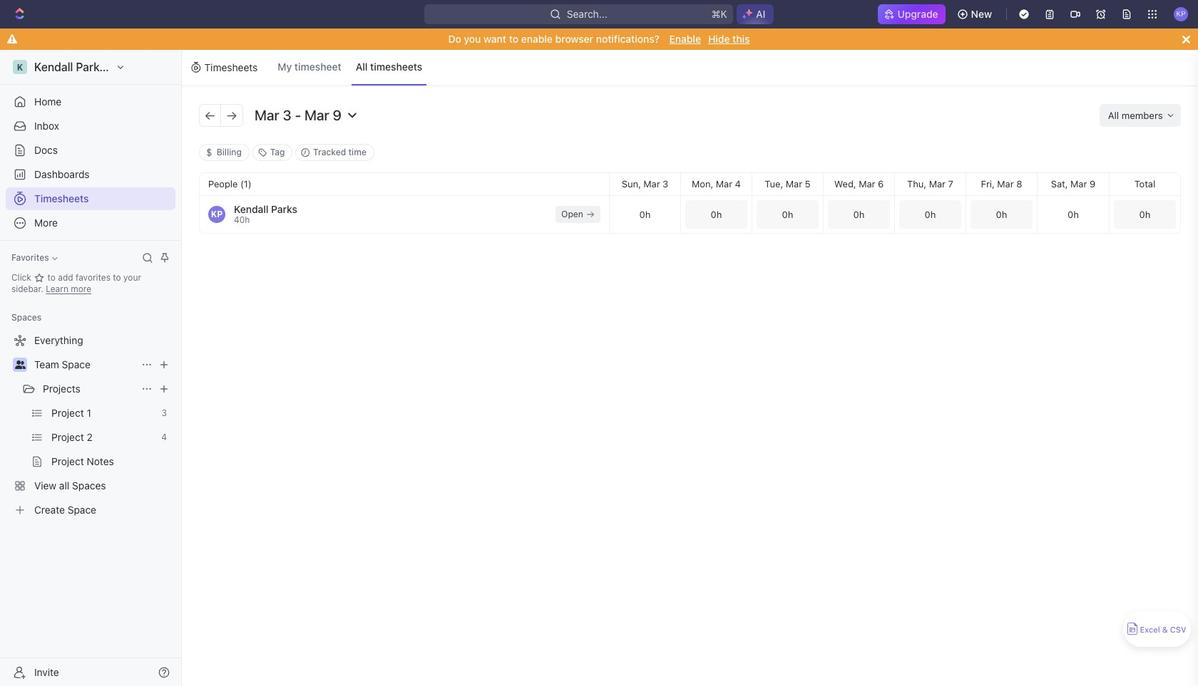 Task type: locate. For each thing, give the bounding box(es) containing it.
0 horizontal spatial kendall
[[34, 61, 73, 73]]

0 vertical spatial all
[[356, 61, 368, 73]]

1 vertical spatial space
[[68, 504, 96, 516]]

space down the everything link
[[62, 359, 91, 371]]

0 horizontal spatial timesheets
[[34, 193, 89, 205]]

1 vertical spatial all
[[1108, 110, 1119, 121]]

more button
[[6, 212, 175, 235]]

0h down fri, mar 8
[[996, 209, 1008, 220]]

9
[[333, 107, 342, 123], [1090, 178, 1096, 190]]

mar left 7
[[929, 178, 946, 190]]

tue, mar 5
[[765, 178, 811, 190]]

0 vertical spatial 4
[[735, 178, 741, 190]]

upgrade link
[[878, 4, 946, 24]]

1 vertical spatial project
[[51, 432, 84, 444]]

0h
[[640, 209, 651, 220], [711, 209, 722, 220], [782, 209, 793, 220], [854, 209, 865, 220], [925, 209, 936, 220], [996, 209, 1008, 220], [1068, 209, 1079, 220], [1140, 209, 1151, 220]]

9 inside mar 3 - mar 9 dropdown button
[[333, 107, 342, 123]]

1 vertical spatial kp
[[211, 209, 223, 220]]

1 project from the top
[[51, 407, 84, 419]]

project for project 1
[[51, 407, 84, 419]]

favorites
[[11, 253, 49, 263]]

1 horizontal spatial kendall
[[234, 203, 269, 215]]

mar right mon,
[[716, 178, 733, 190]]

spaces
[[11, 312, 42, 323], [72, 480, 106, 492]]

1 horizontal spatial all
[[1108, 110, 1119, 121]]

mar for mon, mar 4
[[716, 178, 733, 190]]

mar left 6
[[859, 178, 876, 190]]

total
[[1135, 178, 1156, 190]]

mar left 5
[[786, 178, 803, 190]]

kendall right kendall parks's workspace, , element
[[34, 61, 73, 73]]

1 vertical spatial 4
[[161, 432, 167, 443]]

1 horizontal spatial 4
[[735, 178, 741, 190]]

timesheets
[[204, 61, 258, 73], [34, 193, 89, 205]]

everything
[[34, 335, 83, 347]]

mar left -
[[255, 107, 279, 123]]

0h down sat, mar 9
[[1068, 209, 1079, 220]]

spaces up create space link
[[72, 480, 106, 492]]

timesheets up →
[[204, 61, 258, 73]]

enable
[[521, 33, 553, 45]]

everything link
[[6, 330, 173, 352]]

1 horizontal spatial spaces
[[72, 480, 106, 492]]

4 0h from the left
[[854, 209, 865, 220]]

0 vertical spatial project
[[51, 407, 84, 419]]

docs
[[34, 144, 58, 156]]

1 horizontal spatial 9
[[1090, 178, 1096, 190]]

0h down total
[[1140, 209, 1151, 220]]

favorites button
[[6, 250, 63, 267]]

tree containing everything
[[6, 330, 175, 522]]

team space link
[[34, 354, 136, 377]]

hide
[[708, 33, 730, 45]]

0 vertical spatial timesheets
[[204, 61, 258, 73]]

4 right mon,
[[735, 178, 741, 190]]

mar 3 - mar 9 button
[[249, 103, 365, 127]]

mar right sat,
[[1071, 178, 1087, 190]]

0h down thu, mar 7
[[925, 209, 936, 220]]

0h down wed, mar 6
[[854, 209, 865, 220]]

0h down 'mon, mar 4'
[[711, 209, 722, 220]]

timesheets inside sidebar navigation
[[34, 193, 89, 205]]

all for all timesheets
[[356, 61, 368, 73]]

to
[[509, 33, 519, 45], [47, 273, 56, 283], [113, 273, 121, 283]]

0 vertical spatial space
[[62, 359, 91, 371]]

mar right -
[[305, 107, 329, 123]]

members
[[1122, 110, 1163, 121]]

6
[[878, 178, 884, 190]]

2 project from the top
[[51, 432, 84, 444]]

tag
[[268, 147, 285, 158]]

0 vertical spatial 3
[[283, 107, 292, 123]]

projects
[[43, 383, 80, 395]]

3 project from the top
[[51, 456, 84, 468]]

kendall for kendall parks 40h
[[234, 203, 269, 215]]

(1)
[[240, 178, 252, 190]]

0h down sun, mar 3
[[640, 209, 651, 220]]

timesheets link
[[6, 188, 175, 210]]

0 vertical spatial 9
[[333, 107, 342, 123]]

3 0h from the left
[[782, 209, 793, 220]]

kp inside kendall parks, , element
[[211, 209, 223, 220]]

2 vertical spatial 3
[[162, 408, 167, 419]]

sidebar navigation
[[0, 50, 185, 687]]

1 vertical spatial kendall
[[234, 203, 269, 215]]

1 vertical spatial 3
[[663, 178, 669, 190]]

to right want
[[509, 33, 519, 45]]

1 horizontal spatial kp
[[1177, 9, 1186, 18]]

team space
[[34, 359, 91, 371]]

space down view all spaces "link"
[[68, 504, 96, 516]]

kendall inside kendall parks 40h
[[234, 203, 269, 215]]

project for project 2
[[51, 432, 84, 444]]

kendall parks's workspace
[[34, 61, 177, 73]]

0 horizontal spatial kp
[[211, 209, 223, 220]]

to up learn on the left of the page
[[47, 273, 56, 283]]

invite
[[34, 667, 59, 679]]

new button
[[951, 3, 1001, 26]]

timesheet
[[295, 61, 341, 73]]

all left members
[[1108, 110, 1119, 121]]

2
[[87, 432, 93, 444]]

this
[[733, 33, 750, 45]]

0 vertical spatial kendall
[[34, 61, 73, 73]]

spaces down sidebar.
[[11, 312, 42, 323]]

3 right sun,
[[663, 178, 669, 190]]

0h down tue, mar 5
[[782, 209, 793, 220]]

tree
[[6, 330, 175, 522]]

thu,
[[907, 178, 927, 190]]

mar for thu, mar 7
[[929, 178, 946, 190]]

0 vertical spatial spaces
[[11, 312, 42, 323]]

spaces inside view all spaces "link"
[[72, 480, 106, 492]]

mar for sat, mar 9
[[1071, 178, 1087, 190]]

2 0h from the left
[[711, 209, 722, 220]]

project left 1
[[51, 407, 84, 419]]

2 vertical spatial project
[[51, 456, 84, 468]]

mon, mar 4
[[692, 178, 741, 190]]

project notes link
[[51, 451, 173, 474]]

sun, mar 3
[[622, 178, 669, 190]]

project 2 link
[[51, 427, 156, 449]]

mar right sun,
[[644, 178, 660, 190]]

dashboards
[[34, 168, 90, 180]]

kp
[[1177, 9, 1186, 18], [211, 209, 223, 220]]

3 left -
[[283, 107, 292, 123]]

docs link
[[6, 139, 175, 162]]

tracked time
[[311, 147, 367, 158]]

excel & csv
[[1140, 626, 1187, 635]]

1 vertical spatial spaces
[[72, 480, 106, 492]]

8 0h from the left
[[1140, 209, 1151, 220]]

1 vertical spatial 9
[[1090, 178, 1096, 190]]

0 horizontal spatial 3
[[162, 408, 167, 419]]

all
[[59, 480, 69, 492]]

1 horizontal spatial to
[[113, 273, 121, 283]]

2 horizontal spatial to
[[509, 33, 519, 45]]

thu, mar 7
[[907, 178, 954, 190]]

mon,
[[692, 178, 714, 190]]

kendall down the (1)
[[234, 203, 269, 215]]

billing button
[[199, 144, 250, 161]]

all inside button
[[1108, 110, 1119, 121]]

create
[[34, 504, 65, 516]]

projects link
[[43, 378, 136, 401]]

all left "timesheets"
[[356, 61, 368, 73]]

0 horizontal spatial 9
[[333, 107, 342, 123]]

4
[[735, 178, 741, 190], [161, 432, 167, 443]]

0 horizontal spatial all
[[356, 61, 368, 73]]

1 horizontal spatial 3
[[283, 107, 292, 123]]

to add favorites to your sidebar.
[[11, 273, 141, 295]]

0 horizontal spatial 4
[[161, 432, 167, 443]]

2 horizontal spatial 3
[[663, 178, 669, 190]]

project left 2
[[51, 432, 84, 444]]

3 right project 1 link
[[162, 408, 167, 419]]

→ button
[[221, 105, 243, 126]]

open
[[561, 209, 584, 220]]

kendall
[[34, 61, 73, 73], [234, 203, 269, 215]]

k
[[17, 62, 23, 72]]

mar for sun, mar 3
[[644, 178, 660, 190]]

to left your
[[113, 273, 121, 283]]

csv
[[1170, 626, 1187, 635]]

parks's
[[76, 61, 115, 73]]

timesheets down the 'dashboards'
[[34, 193, 89, 205]]

all members
[[1108, 110, 1163, 121]]

4 up project notes link
[[161, 432, 167, 443]]

kendall parks, , element
[[208, 206, 225, 223]]

9 up tracked time
[[333, 107, 342, 123]]

3 inside tree
[[162, 408, 167, 419]]

space
[[62, 359, 91, 371], [68, 504, 96, 516]]

kendall inside sidebar navigation
[[34, 61, 73, 73]]

mar left 8
[[998, 178, 1014, 190]]

time
[[349, 147, 367, 158]]

all
[[356, 61, 368, 73], [1108, 110, 1119, 121]]

project up view all spaces
[[51, 456, 84, 468]]

9 right sat,
[[1090, 178, 1096, 190]]

dashboards link
[[6, 163, 175, 186]]

0 vertical spatial kp
[[1177, 9, 1186, 18]]

wed, mar 6
[[834, 178, 884, 190]]

project 2
[[51, 432, 93, 444]]

people
[[208, 178, 238, 190]]

sun,
[[622, 178, 641, 190]]

inbox
[[34, 120, 59, 132]]

view all spaces link
[[6, 475, 173, 498]]

1 vertical spatial timesheets
[[34, 193, 89, 205]]



Task type: describe. For each thing, give the bounding box(es) containing it.
kendall for kendall parks's workspace
[[34, 61, 73, 73]]

home
[[34, 96, 62, 108]]

inbox link
[[6, 115, 175, 138]]

more
[[71, 284, 91, 295]]

notifications?
[[596, 33, 660, 45]]

all for all members
[[1108, 110, 1119, 121]]

workspace
[[118, 61, 177, 73]]

ai
[[756, 8, 766, 20]]

mar for wed, mar 6
[[859, 178, 876, 190]]

8
[[1017, 178, 1023, 190]]

learn more link
[[46, 284, 91, 295]]

fri, mar 8
[[981, 178, 1023, 190]]

space for team space
[[62, 359, 91, 371]]

7
[[948, 178, 954, 190]]

0 horizontal spatial to
[[47, 273, 56, 283]]

click
[[11, 273, 34, 283]]

4 inside tree
[[161, 432, 167, 443]]

timesheets
[[370, 61, 422, 73]]

tree inside sidebar navigation
[[6, 330, 175, 522]]

project 1
[[51, 407, 91, 419]]

tracked
[[313, 147, 346, 158]]

create space link
[[6, 499, 173, 522]]

billing
[[214, 147, 242, 158]]

tag button
[[253, 144, 293, 161]]

1
[[87, 407, 91, 419]]

do
[[448, 33, 461, 45]]

mar for tue, mar 5
[[786, 178, 803, 190]]

parks
[[271, 203, 297, 215]]

excel & csv link
[[1124, 612, 1191, 648]]

tue,
[[765, 178, 783, 190]]

open button
[[556, 206, 601, 223]]

want
[[484, 33, 507, 45]]

← button
[[200, 105, 221, 126]]

sidebar.
[[11, 284, 43, 295]]

→
[[226, 107, 238, 123]]

ai button
[[737, 4, 774, 24]]

tracked time button
[[296, 144, 374, 161]]

⌘k
[[712, 8, 728, 20]]

learn
[[46, 284, 68, 295]]

project for project notes
[[51, 456, 84, 468]]

wed,
[[834, 178, 856, 190]]

my timesheet
[[278, 61, 341, 73]]

space for create space
[[68, 504, 96, 516]]

kp inside 'dropdown button'
[[1177, 9, 1186, 18]]

3 inside dropdown button
[[283, 107, 292, 123]]

kendall parks 40h
[[234, 203, 297, 225]]

5 0h from the left
[[925, 209, 936, 220]]

fri,
[[981, 178, 995, 190]]

search...
[[567, 8, 608, 20]]

mar 3 - mar 9
[[255, 107, 345, 123]]

kendall parks's workspace, , element
[[13, 60, 27, 74]]

favorites
[[76, 273, 111, 283]]

-
[[295, 107, 301, 123]]

all timesheets
[[356, 61, 422, 73]]

6 0h from the left
[[996, 209, 1008, 220]]

do you want to enable browser notifications? enable hide this
[[448, 33, 750, 45]]

my
[[278, 61, 292, 73]]

40h
[[234, 215, 250, 225]]

project notes
[[51, 456, 114, 468]]

1 horizontal spatial timesheets
[[204, 61, 258, 73]]

to for want
[[509, 33, 519, 45]]

project 1 link
[[51, 402, 156, 425]]

←
[[204, 107, 216, 123]]

you
[[464, 33, 481, 45]]

all members button
[[1100, 104, 1181, 127]]

home link
[[6, 91, 175, 113]]

people (1)
[[208, 178, 252, 190]]

all members button
[[1100, 104, 1181, 127]]

new
[[971, 8, 992, 20]]

&
[[1163, 626, 1168, 635]]

user group image
[[15, 361, 25, 370]]

7 0h from the left
[[1068, 209, 1079, 220]]

mar for fri, mar 8
[[998, 178, 1014, 190]]

more
[[34, 217, 58, 229]]

0 horizontal spatial spaces
[[11, 312, 42, 323]]

sat, mar 9
[[1051, 178, 1096, 190]]

my timesheet link
[[273, 50, 346, 86]]

add
[[58, 273, 73, 283]]

view all spaces
[[34, 480, 106, 492]]

team
[[34, 359, 59, 371]]

1 0h from the left
[[640, 209, 651, 220]]

create space
[[34, 504, 96, 516]]

browser
[[555, 33, 594, 45]]

5
[[805, 178, 811, 190]]

to for favorites
[[113, 273, 121, 283]]



Task type: vqa. For each thing, say whether or not it's contained in the screenshot.
Build at the top
no



